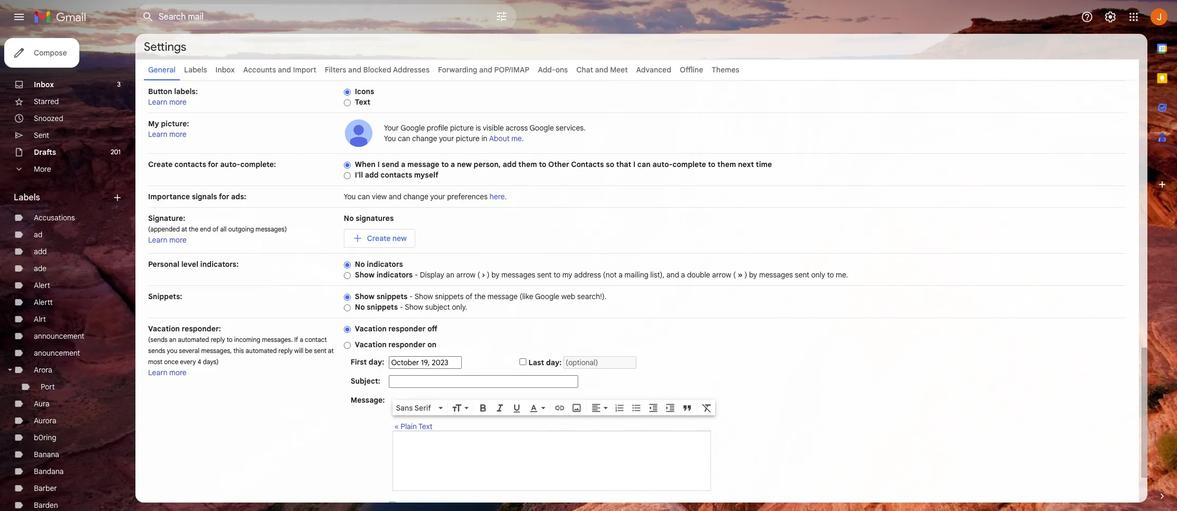 Task type: locate. For each thing, give the bounding box(es) containing it.
remove formatting ‪(⌘\)‬ image
[[702, 403, 712, 414]]

to down "profile"
[[441, 160, 449, 169]]

1 vertical spatial no
[[355, 260, 365, 269]]

2 horizontal spatial -
[[415, 270, 418, 280]]

0 horizontal spatial the
[[189, 225, 198, 233]]

more inside button labels: learn more
[[169, 97, 187, 107]]

arora link
[[34, 366, 52, 375]]

address
[[574, 270, 601, 280]]

inbox for the bottom inbox link
[[34, 80, 54, 89]]

Icons radio
[[344, 88, 351, 96]]

you down i'll add contacts myself radio
[[344, 192, 356, 202]]

message
[[407, 160, 439, 169], [487, 292, 518, 302]]

contacts down vacation responder text field
[[535, 502, 567, 511]]

. right the preferences
[[505, 192, 507, 202]]

1 vertical spatial you
[[344, 192, 356, 202]]

create contacts for auto-complete:
[[148, 160, 276, 169]]

0 vertical spatial no
[[344, 214, 354, 223]]

an
[[446, 270, 454, 280], [169, 336, 176, 344]]

2 horizontal spatial sent
[[795, 270, 809, 280]]

gmail image
[[34, 6, 92, 28]]

can right that
[[637, 160, 651, 169]]

and left import
[[278, 65, 291, 75]]

0 horizontal spatial an
[[169, 336, 176, 344]]

0 horizontal spatial i
[[377, 160, 380, 169]]

message:
[[351, 396, 385, 405]]

google right (like
[[535, 292, 559, 302]]

so
[[606, 160, 614, 169]]

0 horizontal spatial you
[[344, 192, 356, 202]]

1 horizontal spatial can
[[398, 134, 410, 143]]

1 ( from the left
[[477, 270, 480, 280]]

import
[[293, 65, 316, 75]]

1 horizontal spatial of
[[466, 292, 473, 302]]

new
[[457, 160, 472, 169], [392, 234, 407, 243]]

underline ‪(⌘u)‬ image
[[512, 404, 522, 414]]

1 learn from the top
[[148, 97, 167, 107]]

1 ) from the left
[[487, 270, 490, 280]]

0 horizontal spatial of
[[213, 225, 219, 233]]

subject
[[425, 303, 450, 312]]

snippets
[[377, 292, 408, 302], [435, 292, 464, 302], [367, 303, 398, 312]]

- for display an arrow (
[[415, 270, 418, 280]]

automated down "incoming"
[[246, 347, 277, 355]]

1 vertical spatial labels
[[14, 193, 40, 203]]

1 horizontal spatial labels
[[184, 65, 207, 75]]

1 horizontal spatial by
[[749, 270, 757, 280]]

and for accounts
[[278, 65, 291, 75]]

0 horizontal spatial automated
[[178, 336, 209, 344]]

arrow left »
[[712, 270, 731, 280]]

1 arrow from the left
[[456, 270, 476, 280]]

more down the labels:
[[169, 97, 187, 107]]

0 horizontal spatial inbox
[[34, 80, 54, 89]]

messages,
[[201, 347, 232, 355]]

2 vertical spatial can
[[358, 192, 370, 202]]

barber link
[[34, 484, 57, 494]]

last
[[528, 358, 544, 368]]

responder down vacation responder off
[[388, 340, 426, 350]]

auto- up 'ads:' on the left of the page
[[220, 160, 240, 169]]

2 horizontal spatial add
[[503, 160, 517, 169]]

4 more from the top
[[169, 368, 187, 378]]

1 horizontal spatial arrow
[[712, 270, 731, 280]]

about
[[489, 134, 510, 143]]

forwarding and pop/imap
[[438, 65, 529, 75]]

2 vertical spatial -
[[400, 303, 403, 312]]

learn more link down button
[[148, 97, 187, 107]]

create new
[[367, 234, 407, 243]]

0 vertical spatial the
[[189, 225, 198, 233]]

the down ›
[[474, 292, 486, 302]]

by right ›
[[491, 270, 500, 280]]

picture down is
[[456, 134, 480, 143]]

tab list
[[1148, 34, 1177, 474]]

labels for the labels heading
[[14, 193, 40, 203]]

a left person,
[[451, 160, 455, 169]]

create down signatures
[[367, 234, 391, 243]]

1 horizontal spatial contacts
[[381, 170, 412, 180]]

create for create new
[[367, 234, 391, 243]]

add-ons link
[[538, 65, 568, 75]]

) right ›
[[487, 270, 490, 280]]

learn more link
[[148, 97, 187, 107], [148, 130, 187, 139], [148, 235, 187, 245], [148, 368, 187, 378]]

by right »
[[749, 270, 757, 280]]

responder for off
[[388, 324, 426, 334]]

add link
[[34, 247, 47, 257]]

message left (like
[[487, 292, 518, 302]]

indicators for show
[[377, 270, 413, 280]]

the
[[189, 225, 198, 233], [474, 292, 486, 302]]

- up vacation responder off
[[400, 303, 403, 312]]

responder up the vacation responder on
[[388, 324, 426, 334]]

0 horizontal spatial by
[[491, 270, 500, 280]]

indent more ‪(⌘])‬ image
[[665, 403, 676, 414]]

0 horizontal spatial in
[[482, 134, 487, 143]]

0 horizontal spatial messages
[[501, 270, 535, 280]]

your down "profile"
[[439, 134, 454, 143]]

labels heading
[[14, 193, 112, 203]]

1 vertical spatial contacts
[[381, 170, 412, 180]]

1 vertical spatial at
[[328, 347, 334, 355]]

send
[[382, 160, 399, 169], [417, 502, 434, 511]]

0 vertical spatial for
[[208, 160, 218, 169]]

1 vertical spatial automated
[[246, 347, 277, 355]]

for for signals
[[219, 192, 229, 202]]

them down me
[[518, 160, 537, 169]]

and right "chat"
[[595, 65, 608, 75]]

bandana
[[34, 467, 64, 477]]

incoming
[[234, 336, 260, 344]]

in inside your google profile picture is visible across google services. you can change your picture in about me .
[[482, 134, 487, 143]]

myself
[[414, 170, 438, 180]]

days)
[[203, 358, 219, 366]]

i right 'when'
[[377, 160, 380, 169]]

no for no indicators
[[355, 260, 365, 269]]

my right people
[[522, 502, 533, 511]]

at inside vacation responder: (sends an automated reply to incoming messages. if a contact sends you several messages, this automated reply will be sent at most once every 4 days) learn more
[[328, 347, 334, 355]]

add up ade
[[34, 247, 47, 257]]

1 horizontal spatial messages
[[759, 270, 793, 280]]

.
[[522, 134, 524, 143], [505, 192, 507, 202]]

0 vertical spatial of
[[213, 225, 219, 233]]

2 vertical spatial no
[[355, 303, 365, 312]]

aurora link
[[34, 416, 56, 426]]

send right only at bottom
[[417, 502, 434, 511]]

icons
[[355, 87, 374, 96]]

vacation for vacation responder off
[[355, 324, 387, 334]]

no indicators
[[355, 260, 403, 269]]

search mail image
[[139, 7, 158, 26]]

drafts link
[[34, 148, 56, 157]]

None search field
[[135, 4, 516, 30]]

contacts up view
[[381, 170, 412, 180]]

0 vertical spatial contacts
[[174, 160, 206, 169]]

0 horizontal spatial new
[[392, 234, 407, 243]]

for
[[208, 160, 218, 169], [219, 192, 229, 202]]

only send a response to people in my contacts
[[398, 502, 567, 511]]

0 vertical spatial .
[[522, 134, 524, 143]]

2 responder from the top
[[388, 340, 426, 350]]

4 learn more link from the top
[[148, 368, 187, 378]]

and right view
[[389, 192, 401, 202]]

at left vacation responder on option
[[328, 347, 334, 355]]

1 vertical spatial for
[[219, 192, 229, 202]]

snippets up vacation responder off
[[367, 303, 398, 312]]

2 learn from the top
[[148, 130, 167, 139]]

new down signatures
[[392, 234, 407, 243]]

of inside "signature: (appended at the end of all outgoing messages) learn more"
[[213, 225, 219, 233]]

1 responder from the top
[[388, 324, 426, 334]]

forwarding
[[438, 65, 477, 75]]

1 vertical spatial inbox
[[34, 80, 54, 89]]

0 vertical spatial picture
[[450, 123, 474, 133]]

2 messages from the left
[[759, 270, 793, 280]]

1 horizontal spatial i
[[633, 160, 636, 169]]

in down visible
[[482, 134, 487, 143]]

learn more link down once
[[148, 368, 187, 378]]

aura
[[34, 399, 49, 409]]

for for contacts
[[208, 160, 218, 169]]

snippets up no snippets - show subject only.
[[377, 292, 408, 302]]

auto-
[[220, 160, 240, 169], [653, 160, 673, 169]]

0 vertical spatial indicators
[[367, 260, 403, 269]]

messages up (like
[[501, 270, 535, 280]]

1 horizontal spatial inbox link
[[215, 65, 235, 75]]

1 horizontal spatial you
[[384, 134, 396, 143]]

learn more link down (appended
[[148, 235, 187, 245]]

will
[[294, 347, 303, 355]]

other
[[548, 160, 569, 169]]

labels up the labels:
[[184, 65, 207, 75]]

addresses
[[393, 65, 430, 75]]

can inside your google profile picture is visible across google services. you can change your picture in about me .
[[398, 134, 410, 143]]

1 vertical spatial create
[[367, 234, 391, 243]]

indicators for no
[[367, 260, 403, 269]]

0 vertical spatial in
[[482, 134, 487, 143]]

0 horizontal spatial reply
[[211, 336, 225, 344]]

of for end
[[213, 225, 219, 233]]

1 them from the left
[[518, 160, 537, 169]]

sent left address
[[537, 270, 552, 280]]

1 vertical spatial inbox link
[[34, 80, 54, 89]]

ads:
[[231, 192, 246, 202]]

more down (appended
[[169, 235, 187, 245]]

mailing
[[625, 270, 649, 280]]

sent right be
[[314, 347, 326, 355]]

barber
[[34, 484, 57, 494]]

contacts up importance signals for ads:
[[174, 160, 206, 169]]

add-
[[538, 65, 555, 75]]

indicators down create new
[[367, 260, 403, 269]]

next
[[738, 160, 754, 169]]

1 more from the top
[[169, 97, 187, 107]]

2 more from the top
[[169, 130, 187, 139]]

1 vertical spatial in
[[513, 502, 520, 511]]

1 i from the left
[[377, 160, 380, 169]]

2 auto- from the left
[[653, 160, 673, 169]]

1 horizontal spatial create
[[367, 234, 391, 243]]

201
[[111, 148, 121, 156]]

1 horizontal spatial inbox
[[215, 65, 235, 75]]

a right (not
[[619, 270, 623, 280]]

a
[[401, 160, 405, 169], [451, 160, 455, 169], [619, 270, 623, 280], [681, 270, 685, 280], [300, 336, 303, 344], [436, 502, 441, 511]]

sent left only
[[795, 270, 809, 280]]

1 vertical spatial send
[[417, 502, 434, 511]]

- for show subject only.
[[400, 303, 403, 312]]

can down your
[[398, 134, 410, 143]]

outgoing
[[228, 225, 254, 233]]

send up i'll add contacts myself
[[382, 160, 399, 169]]

my left address
[[562, 270, 572, 280]]

vacation for vacation responder on
[[355, 340, 387, 350]]

learn down button
[[148, 97, 167, 107]]

formatting options toolbar
[[393, 401, 716, 416]]

services.
[[556, 123, 586, 133]]

Show snippets radio
[[344, 294, 351, 301]]

0 horizontal spatial -
[[400, 303, 403, 312]]

1 horizontal spatial for
[[219, 192, 229, 202]]

bandana link
[[34, 467, 64, 477]]

0 horizontal spatial inbox link
[[34, 80, 54, 89]]

1 vertical spatial -
[[410, 292, 413, 302]]

0 vertical spatial at
[[181, 225, 187, 233]]

0 vertical spatial labels
[[184, 65, 207, 75]]

learn down (appended
[[148, 235, 167, 245]]

Only send a response to people in my Contacts checkbox
[[389, 502, 396, 509]]

0 vertical spatial send
[[382, 160, 399, 169]]

several
[[179, 347, 200, 355]]

0 horizontal spatial labels
[[14, 193, 40, 203]]

an up you
[[169, 336, 176, 344]]

0 horizontal spatial )
[[487, 270, 490, 280]]

indicators:
[[200, 260, 239, 269]]

create for create contacts for auto-complete:
[[148, 160, 173, 169]]

themes
[[712, 65, 739, 75]]

insert image image
[[572, 403, 582, 414]]

no right no snippets radio
[[355, 303, 365, 312]]

at right (appended
[[181, 225, 187, 233]]

1 horizontal spatial contacts
[[571, 160, 604, 169]]

for up the signals
[[208, 160, 218, 169]]

4
[[198, 358, 201, 366]]

reply left will
[[278, 347, 293, 355]]

0 vertical spatial can
[[398, 134, 410, 143]]

double
[[687, 270, 710, 280]]

a right if
[[300, 336, 303, 344]]

- left display
[[415, 270, 418, 280]]

1 horizontal spatial -
[[410, 292, 413, 302]]

at
[[181, 225, 187, 233], [328, 347, 334, 355]]

offline link
[[680, 65, 703, 75]]

on
[[427, 340, 436, 350]]

4 learn from the top
[[148, 368, 167, 378]]

0 horizontal spatial my
[[522, 502, 533, 511]]

change down myself
[[403, 192, 428, 202]]

sans
[[396, 404, 413, 413]]

i
[[377, 160, 380, 169], [633, 160, 636, 169]]

add down 'when'
[[365, 170, 379, 180]]

1 vertical spatial new
[[392, 234, 407, 243]]

them left next
[[717, 160, 736, 169]]

to up messages,
[[227, 336, 233, 344]]

vacation right vacation responder off option
[[355, 324, 387, 334]]

show snippets - show snippets of the message (like google web search!).
[[355, 292, 607, 302]]

more down once
[[169, 368, 187, 378]]

1 horizontal spatial an
[[446, 270, 454, 280]]

1 vertical spatial an
[[169, 336, 176, 344]]

0 vertical spatial change
[[412, 134, 437, 143]]

of left all
[[213, 225, 219, 233]]

you inside your google profile picture is visible across google services. you can change your picture in about me .
[[384, 134, 396, 143]]

2 by from the left
[[749, 270, 757, 280]]

accounts and import
[[243, 65, 316, 75]]

1 vertical spatial of
[[466, 292, 473, 302]]

Subject text field
[[389, 376, 578, 388]]

0 horizontal spatial contacts
[[535, 502, 567, 511]]

create inside button
[[367, 234, 391, 243]]

1 horizontal spatial sent
[[537, 270, 552, 280]]

automated up several
[[178, 336, 209, 344]]

button
[[148, 87, 172, 96]]

2 learn more link from the top
[[148, 130, 187, 139]]

1 horizontal spatial automated
[[246, 347, 277, 355]]

me
[[511, 134, 522, 143]]

vacation inside vacation responder: (sends an automated reply to incoming messages. if a contact sends you several messages, this automated reply will be sent at most once every 4 days) learn more
[[148, 324, 180, 334]]

auto- right that
[[653, 160, 673, 169]]

no snippets - show subject only.
[[355, 303, 467, 312]]

vacation for vacation responder: (sends an automated reply to incoming messages. if a contact sends you several messages, this automated reply will be sent at most once every 4 days) learn more
[[148, 324, 180, 334]]

2 horizontal spatial can
[[637, 160, 651, 169]]

. down across
[[522, 134, 524, 143]]

0 vertical spatial new
[[457, 160, 472, 169]]

3 learn more link from the top
[[148, 235, 187, 245]]

for left 'ads:' on the left of the page
[[219, 192, 229, 202]]

arora
[[34, 366, 52, 375]]

ons
[[555, 65, 568, 75]]

contacts
[[174, 160, 206, 169], [381, 170, 412, 180]]

labels navigation
[[0, 34, 135, 512]]

) right »
[[745, 270, 747, 280]]

an inside vacation responder: (sends an automated reply to incoming messages. if a contact sends you several messages, this automated reply will be sent at most once every 4 days) learn more
[[169, 336, 176, 344]]

0 vertical spatial message
[[407, 160, 439, 169]]

message up myself
[[407, 160, 439, 169]]

0 vertical spatial -
[[415, 270, 418, 280]]

inbox link right labels link
[[215, 65, 235, 75]]

of up only. on the left bottom
[[466, 292, 473, 302]]

change inside your google profile picture is visible across google services. you can change your picture in about me .
[[412, 134, 437, 143]]

3 more from the top
[[169, 235, 187, 245]]

no for no signatures
[[344, 214, 354, 223]]

1 horizontal spatial reply
[[278, 347, 293, 355]]

add right person,
[[503, 160, 517, 169]]

3 learn from the top
[[148, 235, 167, 245]]

inbox right labels link
[[215, 65, 235, 75]]

vacation up the first day:
[[355, 340, 387, 350]]

- for show snippets of the message (like google web search!).
[[410, 292, 413, 302]]

contacts left so
[[571, 160, 604, 169]]

signature:
[[148, 214, 185, 223]]

accusations
[[34, 213, 75, 223]]

When I send a message to a new person, add them to Other Contacts so that I can auto-complete to them next time radio
[[344, 161, 351, 169]]

can left view
[[358, 192, 370, 202]]

day: for first day:
[[369, 358, 384, 367]]

more inside "signature: (appended at the end of all outgoing messages) learn more"
[[169, 235, 187, 245]]

a up i'll add contacts myself
[[401, 160, 405, 169]]

my
[[562, 270, 572, 280], [522, 502, 533, 511]]

learn down most
[[148, 368, 167, 378]]

inbox inside labels navigation
[[34, 80, 54, 89]]

1 auto- from the left
[[220, 160, 240, 169]]

( left ›
[[477, 270, 480, 280]]

0 vertical spatial inbox
[[215, 65, 235, 75]]

vacation
[[148, 324, 180, 334], [355, 324, 387, 334], [355, 340, 387, 350]]

only
[[398, 502, 415, 511]]

in right people
[[513, 502, 520, 511]]

your google profile picture is visible across google services. you can change your picture in about me .
[[384, 123, 586, 143]]

to
[[441, 160, 449, 169], [539, 160, 547, 169], [708, 160, 716, 169], [554, 270, 561, 280], [827, 270, 834, 280], [227, 336, 233, 344], [477, 502, 485, 511]]

barden link
[[34, 501, 58, 511]]

show indicators - display an arrow ( › ) by messages sent to my address (not a mailing list), and a double arrow ( » ) by messages sent only to me.
[[355, 270, 848, 280]]

2 i from the left
[[633, 160, 636, 169]]

a inside vacation responder: (sends an automated reply to incoming messages. if a contact sends you several messages, this automated reply will be sent at most once every 4 days) learn more
[[300, 336, 303, 344]]

more inside vacation responder: (sends an automated reply to incoming messages. if a contact sends you several messages, this automated reply will be sent at most once every 4 days) learn more
[[169, 368, 187, 378]]

and for chat
[[595, 65, 608, 75]]

0 vertical spatial responder
[[388, 324, 426, 334]]

0 vertical spatial create
[[148, 160, 173, 169]]

1 horizontal spatial (
[[733, 270, 736, 280]]

0 horizontal spatial sent
[[314, 347, 326, 355]]

1 horizontal spatial message
[[487, 292, 518, 302]]

importance signals for ads:
[[148, 192, 246, 202]]

0 vertical spatial contacts
[[571, 160, 604, 169]]

( left »
[[733, 270, 736, 280]]

ade
[[34, 264, 46, 274]]

0 horizontal spatial send
[[382, 160, 399, 169]]

google
[[401, 123, 425, 133], [530, 123, 554, 133], [535, 292, 559, 302]]

labels inside navigation
[[14, 193, 40, 203]]

i'll
[[355, 170, 363, 180]]

italic ‪(⌘i)‬ image
[[495, 403, 505, 414]]

messages right »
[[759, 270, 793, 280]]

1 vertical spatial indicators
[[377, 270, 413, 280]]

0 horizontal spatial .
[[505, 192, 507, 202]]

the left end
[[189, 225, 198, 233]]

a left response
[[436, 502, 441, 511]]

1 horizontal spatial add
[[365, 170, 379, 180]]

add
[[503, 160, 517, 169], [365, 170, 379, 180], [34, 247, 47, 257]]



Task type: vqa. For each thing, say whether or not it's contained in the screenshot.
new
yes



Task type: describe. For each thing, give the bounding box(es) containing it.
Show indicators radio
[[344, 272, 351, 280]]

preferences
[[447, 192, 488, 202]]

learn inside "signature: (appended at the end of all outgoing messages) learn more"
[[148, 235, 167, 245]]

only
[[811, 270, 825, 280]]

once
[[164, 358, 178, 366]]

indent less ‪(⌘[)‬ image
[[648, 403, 659, 414]]

pop/imap
[[494, 65, 529, 75]]

2 them from the left
[[717, 160, 736, 169]]

vacation responder off
[[355, 324, 437, 334]]

main menu image
[[13, 11, 25, 23]]

alertt link
[[34, 298, 53, 307]]

messages.
[[262, 336, 293, 344]]

google right across
[[530, 123, 554, 133]]

create new button
[[344, 229, 415, 248]]

advanced
[[636, 65, 671, 75]]

picture image
[[344, 119, 373, 148]]

drafts
[[34, 148, 56, 157]]

1 vertical spatial .
[[505, 192, 507, 202]]

show right show indicators option
[[355, 270, 375, 280]]

sent inside vacation responder: (sends an automated reply to incoming messages. if a contact sends you several messages, this automated reply will be sent at most once every 4 days) learn more
[[314, 347, 326, 355]]

web
[[561, 292, 575, 302]]

1 vertical spatial change
[[403, 192, 428, 202]]

personal level indicators:
[[148, 260, 239, 269]]

new inside button
[[392, 234, 407, 243]]

1 learn more link from the top
[[148, 97, 187, 107]]

sent link
[[34, 131, 49, 140]]

quote ‪(⌘⇧9)‬ image
[[682, 403, 693, 414]]

bold ‪(⌘b)‬ image
[[478, 403, 489, 414]]

1 vertical spatial your
[[430, 192, 445, 202]]

show left subject
[[405, 303, 423, 312]]

no signatures
[[344, 214, 394, 223]]

0 horizontal spatial contacts
[[174, 160, 206, 169]]

bulleted list ‪(⌘⇧8)‬ image
[[631, 403, 642, 414]]

1 horizontal spatial in
[[513, 502, 520, 511]]

my
[[148, 119, 159, 129]]

that
[[616, 160, 631, 169]]

0 vertical spatial automated
[[178, 336, 209, 344]]

0 vertical spatial inbox link
[[215, 65, 235, 75]]

. inside your google profile picture is visible across google services. you can change your picture in about me .
[[522, 134, 524, 143]]

vacation responder on
[[355, 340, 436, 350]]

at inside "signature: (appended at the end of all outgoing messages) learn more"
[[181, 225, 187, 233]]

snippets for show snippets of the message (like google web search!).
[[377, 292, 408, 302]]

1 messages from the left
[[501, 270, 535, 280]]

Search mail text field
[[159, 12, 466, 22]]

button labels: learn more
[[148, 87, 198, 107]]

0 horizontal spatial message
[[407, 160, 439, 169]]

complete:
[[240, 160, 276, 169]]

1 vertical spatial message
[[487, 292, 518, 302]]

barden
[[34, 501, 58, 511]]

0 vertical spatial my
[[562, 270, 572, 280]]

1 vertical spatial can
[[637, 160, 651, 169]]

snippets up only. on the left bottom
[[435, 292, 464, 302]]

learn inside button labels: learn more
[[148, 97, 167, 107]]

ade link
[[34, 264, 46, 274]]

this
[[233, 347, 244, 355]]

banana
[[34, 450, 59, 460]]

to left people
[[477, 502, 485, 511]]

(like
[[520, 292, 533, 302]]

aura link
[[34, 399, 49, 409]]

1 vertical spatial contacts
[[535, 502, 567, 511]]

me.
[[836, 270, 848, 280]]

sent
[[34, 131, 49, 140]]

messages)
[[256, 225, 287, 233]]

you
[[167, 347, 177, 355]]

view
[[372, 192, 387, 202]]

1 vertical spatial reply
[[278, 347, 293, 355]]

to left me.
[[827, 270, 834, 280]]

starred
[[34, 97, 59, 106]]

snoozed link
[[34, 114, 63, 123]]

0 horizontal spatial can
[[358, 192, 370, 202]]

labels:
[[174, 87, 198, 96]]

1 horizontal spatial the
[[474, 292, 486, 302]]

1 horizontal spatial new
[[457, 160, 472, 169]]

b0ring
[[34, 433, 56, 443]]

forwarding and pop/imap link
[[438, 65, 529, 75]]

chat and meet
[[576, 65, 628, 75]]

list),
[[650, 270, 665, 280]]

anouncement link
[[34, 349, 80, 358]]

banana link
[[34, 450, 59, 460]]

No snippets radio
[[344, 304, 351, 312]]

here link
[[490, 192, 505, 202]]

to left address
[[554, 270, 561, 280]]

I'll add contacts myself radio
[[344, 172, 351, 180]]

sends
[[148, 347, 165, 355]]

general link
[[148, 65, 176, 75]]

port link
[[41, 383, 55, 392]]

(sends
[[148, 336, 168, 344]]

response
[[442, 502, 476, 511]]

inbox for the topmost inbox link
[[215, 65, 235, 75]]

1 horizontal spatial send
[[417, 502, 434, 511]]

»
[[738, 270, 743, 280]]

and for forwarding
[[479, 65, 492, 75]]

b0ring link
[[34, 433, 56, 443]]

Vacation responder text field
[[393, 437, 711, 486]]

filters
[[325, 65, 346, 75]]

sans serif option
[[394, 403, 437, 414]]

snippets:
[[148, 292, 182, 302]]

time
[[756, 160, 772, 169]]

show right show snippets "radio"
[[355, 292, 375, 302]]

i'll add contacts myself
[[355, 170, 438, 180]]

2 ( from the left
[[733, 270, 736, 280]]

your inside your google profile picture is visible across google services. you can change your picture in about me .
[[439, 134, 454, 143]]

show up no snippets - show subject only.
[[415, 292, 433, 302]]

serif
[[415, 404, 431, 413]]

alertt
[[34, 298, 53, 307]]

1 vertical spatial picture
[[456, 134, 480, 143]]

a left double
[[681, 270, 685, 280]]

add inside labels navigation
[[34, 247, 47, 257]]

2 ) from the left
[[745, 270, 747, 280]]

settings
[[144, 39, 186, 54]]

advanced link
[[636, 65, 671, 75]]

the inside "signature: (appended at the end of all outgoing messages) learn more"
[[189, 225, 198, 233]]

is
[[476, 123, 481, 133]]

settings image
[[1104, 11, 1117, 23]]

first day:
[[351, 358, 384, 367]]

more inside the my picture: learn more
[[169, 130, 187, 139]]

3
[[117, 80, 121, 88]]

and for filters
[[348, 65, 361, 75]]

1 vertical spatial add
[[365, 170, 379, 180]]

learn inside the my picture: learn more
[[148, 130, 167, 139]]

Vacation responder off radio
[[344, 326, 351, 334]]

to right complete at right
[[708, 160, 716, 169]]

vacation responder: (sends an automated reply to incoming messages. if a contact sends you several messages, this automated reply will be sent at most once every 4 days) learn more
[[148, 324, 334, 378]]

0 vertical spatial an
[[446, 270, 454, 280]]

offline
[[680, 65, 703, 75]]

responder for on
[[388, 340, 426, 350]]

First day: text field
[[389, 357, 462, 369]]

No indicators radio
[[344, 261, 351, 269]]

link ‪(⌘k)‬ image
[[555, 403, 565, 414]]

your
[[384, 123, 399, 133]]

google right your
[[401, 123, 425, 133]]

learn inside vacation responder: (sends an automated reply to incoming messages. if a contact sends you several messages, this automated reply will be sent at most once every 4 days) learn more
[[148, 368, 167, 378]]

ad link
[[34, 230, 42, 240]]

Vacation responder on radio
[[344, 342, 351, 350]]

snoozed
[[34, 114, 63, 123]]

numbered list ‪(⌘⇧7)‬ image
[[614, 403, 625, 414]]

and right list),
[[666, 270, 679, 280]]

support image
[[1081, 11, 1094, 23]]

advanced search options image
[[491, 6, 512, 27]]

(appended
[[148, 225, 180, 233]]

Text radio
[[344, 99, 351, 107]]

accounts
[[243, 65, 276, 75]]

chat and meet link
[[576, 65, 628, 75]]

2 arrow from the left
[[712, 270, 731, 280]]

my picture: learn more
[[148, 119, 189, 139]]

1 by from the left
[[491, 270, 500, 280]]

contact
[[305, 336, 327, 344]]

port
[[41, 383, 55, 392]]

alrt link
[[34, 315, 46, 324]]

labels for labels link
[[184, 65, 207, 75]]

1 vertical spatial my
[[522, 502, 533, 511]]

snippets for show subject only.
[[367, 303, 398, 312]]

add-ons
[[538, 65, 568, 75]]

day: for last day:
[[546, 358, 562, 368]]

to left other
[[539, 160, 547, 169]]

to inside vacation responder: (sends an automated reply to incoming messages. if a contact sends you several messages, this automated reply will be sent at most once every 4 days) learn more
[[227, 336, 233, 344]]

Last day: text field
[[564, 357, 637, 369]]

all
[[220, 225, 227, 233]]

of for snippets
[[466, 292, 473, 302]]

Last day: checkbox
[[520, 359, 527, 366]]

when
[[355, 160, 376, 169]]

picture:
[[161, 119, 189, 129]]

personal
[[148, 260, 179, 269]]

people
[[487, 502, 512, 511]]

if
[[294, 336, 298, 344]]



